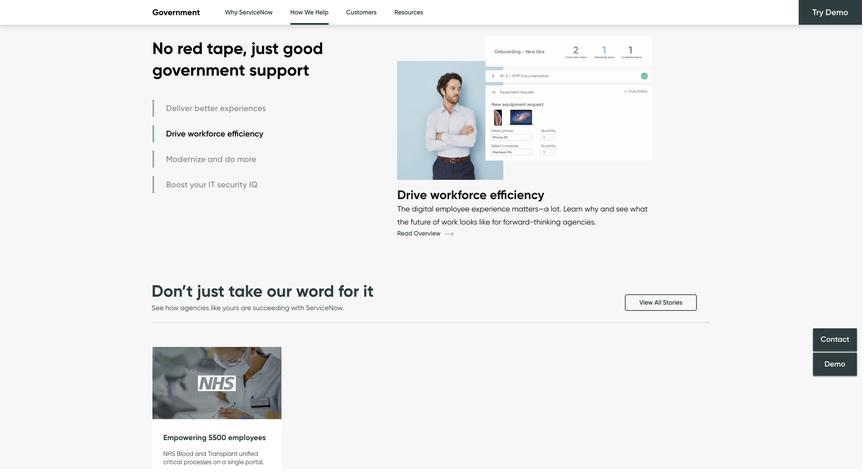 Task type: describe. For each thing, give the bounding box(es) containing it.
view
[[639, 299, 653, 306]]

like inside drive workforce efficiency the digital employee experience matters—a lot. learn why and see what the future of work looks like for forward‑thinking agencies.
[[479, 217, 490, 226]]

single
[[227, 459, 244, 466]]

read overview
[[397, 230, 442, 238]]

experience
[[472, 205, 510, 214]]

of
[[433, 217, 440, 226]]

empowering
[[163, 433, 207, 442]]

deliver better experiences
[[166, 103, 266, 113]]

contact
[[821, 335, 849, 344]]

how we help link
[[290, 0, 329, 27]]

we
[[304, 9, 314, 16]]

deliver better experiences link
[[152, 100, 268, 117]]

blood
[[177, 450, 193, 458]]

take
[[229, 281, 263, 302]]

help
[[315, 9, 329, 16]]

portal.
[[245, 459, 264, 466]]

how
[[165, 304, 179, 312]]

stories
[[663, 299, 682, 306]]

no
[[152, 38, 173, 59]]

and inside 'link'
[[208, 154, 223, 164]]

why
[[585, 205, 598, 214]]

with
[[291, 304, 304, 312]]

government
[[152, 7, 200, 17]]

learn
[[563, 205, 583, 214]]

drive workforce efficiency the digital employee experience matters—a lot. learn why and see what the future of work looks like for forward‑thinking agencies.
[[397, 187, 648, 226]]

modernize
[[166, 154, 206, 164]]

don't just take our word for it see how agencies like yours are succeeding with servicenow.
[[152, 281, 374, 312]]

view all stories link
[[625, 294, 697, 311]]

more
[[237, 154, 256, 164]]

drive for drive workforce efficiency
[[166, 129, 186, 139]]

see
[[616, 205, 628, 214]]

just inside don't just take our word for it see how agencies like yours are succeeding with servicenow.
[[197, 281, 224, 302]]

read
[[397, 230, 412, 238]]

customers link
[[346, 0, 377, 25]]

servicenow
[[239, 9, 273, 16]]

experiences
[[220, 103, 266, 113]]

forward‑thinking
[[503, 217, 561, 226]]

word
[[296, 281, 334, 302]]

transplant
[[208, 450, 238, 458]]

demo link
[[813, 353, 857, 376]]

customers
[[346, 9, 377, 16]]

why servicenow link
[[225, 0, 273, 25]]

are
[[241, 304, 251, 312]]

efficiency for drive workforce efficiency the digital employee experience matters—a lot. learn why and see what the future of work looks like for forward‑thinking agencies.
[[490, 187, 544, 202]]

deliver
[[166, 103, 192, 113]]

don't
[[152, 281, 193, 302]]

digital
[[412, 205, 434, 214]]

read overview link
[[397, 230, 464, 238]]

like inside don't just take our word for it see how agencies like yours are succeeding with servicenow.
[[211, 304, 221, 312]]

drive workforce efficiency link
[[152, 125, 268, 142]]

view all stories
[[639, 299, 682, 306]]

for inside drive workforce efficiency the digital employee experience matters—a lot. learn why and see what the future of work looks like for forward‑thinking agencies.
[[492, 217, 501, 226]]

processes
[[184, 459, 212, 466]]

what
[[630, 205, 648, 214]]

our
[[267, 281, 292, 302]]

succeeding
[[253, 304, 289, 312]]

on
[[213, 459, 220, 466]]

and inside the nhs blood and transplant unified critical processes on a single portal.
[[195, 450, 206, 458]]

workforce for drive workforce efficiency the digital employee experience matters—a lot. learn why and see what the future of work looks like for forward‑thinking agencies.
[[430, 187, 487, 202]]

looks
[[460, 217, 477, 226]]

servicenow.
[[306, 304, 344, 312]]

nhs blood and transplant unified critical processes on a single portal.
[[163, 450, 264, 466]]

security
[[217, 180, 247, 190]]

work
[[442, 217, 458, 226]]

why servicenow
[[225, 9, 273, 16]]

for inside don't just take our word for it see how agencies like yours are succeeding with servicenow.
[[338, 281, 359, 302]]

modernize and do more link
[[152, 151, 268, 168]]

resources link
[[394, 0, 423, 25]]

drive workforce efficiency
[[166, 129, 263, 139]]



Task type: vqa. For each thing, say whether or not it's contained in the screenshot.
topmost cause
no



Task type: locate. For each thing, give the bounding box(es) containing it.
drive for drive workforce efficiency the digital employee experience matters—a lot. learn why and see what the future of work looks like for forward‑thinking agencies.
[[397, 187, 427, 202]]

nhs
[[163, 450, 175, 458]]

just up support
[[251, 38, 279, 59]]

efficiency
[[227, 129, 263, 139], [490, 187, 544, 202]]

modernize and do more
[[166, 154, 256, 164]]

1 horizontal spatial drive
[[397, 187, 427, 202]]

how we help
[[290, 9, 329, 16]]

how
[[290, 9, 303, 16]]

0 vertical spatial demo
[[826, 7, 848, 17]]

1 vertical spatial demo
[[825, 360, 845, 369]]

lot.
[[551, 205, 561, 214]]

efficiency up matters—a
[[490, 187, 544, 202]]

employees
[[228, 433, 266, 442]]

do
[[225, 154, 235, 164]]

it
[[363, 281, 374, 302]]

0 vertical spatial drive
[[166, 129, 186, 139]]

workforce up employee
[[430, 187, 487, 202]]

0 horizontal spatial for
[[338, 281, 359, 302]]

0 vertical spatial for
[[492, 217, 501, 226]]

workforce inside drive workforce efficiency the digital employee experience matters—a lot. learn why and see what the future of work looks like for forward‑thinking agencies.
[[430, 187, 487, 202]]

see
[[152, 304, 164, 312]]

1 vertical spatial for
[[338, 281, 359, 302]]

matters—a
[[512, 205, 549, 214]]

0 horizontal spatial drive
[[166, 129, 186, 139]]

boost
[[166, 180, 188, 190]]

workforce
[[188, 129, 225, 139], [430, 187, 487, 202]]

and up processes
[[195, 450, 206, 458]]

tape,
[[207, 38, 247, 59]]

0 horizontal spatial just
[[197, 281, 224, 302]]

1 vertical spatial efficiency
[[490, 187, 544, 202]]

red
[[177, 38, 203, 59]]

support
[[249, 59, 309, 80]]

intelligent secure workflows image
[[397, 29, 653, 187]]

workforce for drive workforce efficiency
[[188, 129, 225, 139]]

unified
[[239, 450, 258, 458]]

demo down the contact link
[[825, 360, 845, 369]]

1 vertical spatial and
[[600, 205, 614, 214]]

resources
[[394, 9, 423, 16]]

agencies.
[[563, 217, 596, 226]]

no red tape, just good government support
[[152, 38, 323, 80]]

drive inside drive workforce efficiency the digital employee experience matters—a lot. learn why and see what the future of work looks like for forward‑thinking agencies.
[[397, 187, 427, 202]]

and left the do
[[208, 154, 223, 164]]

5500
[[208, 433, 226, 442]]

1 horizontal spatial workforce
[[430, 187, 487, 202]]

government
[[152, 59, 245, 80]]

future
[[411, 217, 431, 226]]

like
[[479, 217, 490, 226], [211, 304, 221, 312]]

try demo link
[[799, 0, 862, 25]]

for left it
[[338, 281, 359, 302]]

efficiency inside drive workforce efficiency the digital employee experience matters—a lot. learn why and see what the future of work looks like for forward‑thinking agencies.
[[490, 187, 544, 202]]

1 vertical spatial drive
[[397, 187, 427, 202]]

0 horizontal spatial efficiency
[[227, 129, 263, 139]]

employee
[[435, 205, 470, 214]]

0 vertical spatial efficiency
[[227, 129, 263, 139]]

your
[[190, 180, 206, 190]]

all
[[654, 299, 661, 306]]

overview
[[414, 230, 441, 238]]

boost your it security iq link
[[152, 176, 268, 193]]

1 vertical spatial workforce
[[430, 187, 487, 202]]

good
[[283, 38, 323, 59]]

like left yours
[[211, 304, 221, 312]]

2 vertical spatial and
[[195, 450, 206, 458]]

and inside drive workforce efficiency the digital employee experience matters—a lot. learn why and see what the future of work looks like for forward‑thinking agencies.
[[600, 205, 614, 214]]

agencies
[[180, 304, 209, 312]]

1 horizontal spatial and
[[208, 154, 223, 164]]

drive up the
[[397, 187, 427, 202]]

try demo
[[812, 7, 848, 17]]

and
[[208, 154, 223, 164], [600, 205, 614, 214], [195, 450, 206, 458]]

empowering 5500 employees
[[163, 433, 266, 442]]

workforce inside 'link'
[[188, 129, 225, 139]]

1 horizontal spatial just
[[251, 38, 279, 59]]

contact link
[[813, 329, 857, 351]]

0 horizontal spatial like
[[211, 304, 221, 312]]

just up agencies
[[197, 281, 224, 302]]

the
[[397, 217, 409, 226]]

demo
[[826, 7, 848, 17], [825, 360, 845, 369]]

1 vertical spatial just
[[197, 281, 224, 302]]

drive down deliver
[[166, 129, 186, 139]]

for
[[492, 217, 501, 226], [338, 281, 359, 302]]

and left 'see'
[[600, 205, 614, 214]]

better
[[194, 103, 218, 113]]

efficiency for drive workforce efficiency
[[227, 129, 263, 139]]

try
[[812, 7, 824, 17]]

0 vertical spatial and
[[208, 154, 223, 164]]

it
[[208, 180, 215, 190]]

1 vertical spatial like
[[211, 304, 221, 312]]

efficiency inside 'link'
[[227, 129, 263, 139]]

2 horizontal spatial and
[[600, 205, 614, 214]]

efficiency up more on the top of the page
[[227, 129, 263, 139]]

like down experience
[[479, 217, 490, 226]]

why
[[225, 9, 238, 16]]

boost your it security iq
[[166, 180, 258, 190]]

drive inside 'link'
[[166, 129, 186, 139]]

0 vertical spatial like
[[479, 217, 490, 226]]

nhs blood and transplant empowered 5500 employees image
[[152, 347, 281, 420]]

0 vertical spatial workforce
[[188, 129, 225, 139]]

1 horizontal spatial for
[[492, 217, 501, 226]]

a
[[222, 459, 226, 466]]

drive
[[166, 129, 186, 139], [397, 187, 427, 202]]

critical
[[163, 459, 182, 466]]

the
[[397, 205, 410, 214]]

0 horizontal spatial and
[[195, 450, 206, 458]]

0 horizontal spatial workforce
[[188, 129, 225, 139]]

0 vertical spatial just
[[251, 38, 279, 59]]

1 horizontal spatial efficiency
[[490, 187, 544, 202]]

iq
[[249, 180, 258, 190]]

workforce down 'better'
[[188, 129, 225, 139]]

demo right 'try'
[[826, 7, 848, 17]]

yours
[[222, 304, 239, 312]]

1 horizontal spatial like
[[479, 217, 490, 226]]

just
[[251, 38, 279, 59], [197, 281, 224, 302]]

for down experience
[[492, 217, 501, 226]]

just inside no red tape, just good government support
[[251, 38, 279, 59]]



